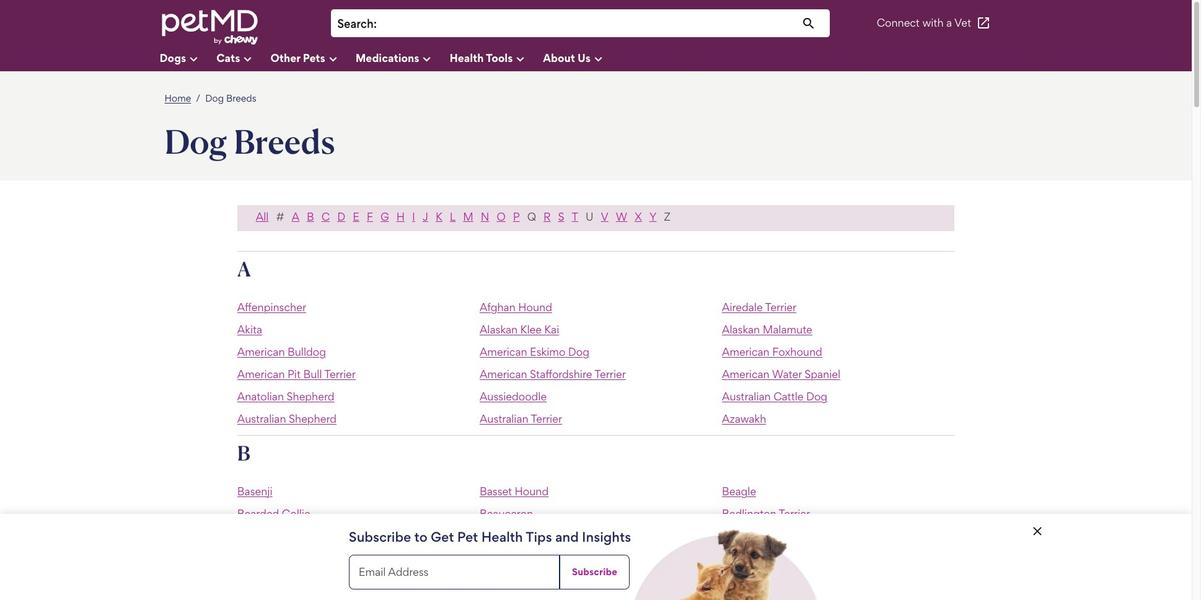 Task type: vqa. For each thing, say whether or not it's contained in the screenshot.
Bernese Mountain Dog
yes



Task type: locate. For each thing, give the bounding box(es) containing it.
o button
[[493, 210, 509, 224]]

american down alaskan malamute
[[722, 345, 770, 358]]

affenpinscher
[[237, 301, 306, 314]]

1 horizontal spatial and
[[555, 529, 579, 545]]

2 horizontal spatial australian
[[722, 390, 771, 403]]

terrier
[[765, 301, 797, 314], [324, 367, 356, 380], [595, 367, 626, 380], [531, 412, 562, 425], [779, 507, 810, 520], [792, 574, 823, 587]]

about
[[543, 51, 575, 64]]

0 vertical spatial and
[[555, 529, 579, 545]]

about us button
[[543, 46, 621, 71]]

u
[[586, 210, 594, 223]]

j button
[[419, 210, 432, 224]]

picard
[[516, 552, 547, 565]]

azawakh link
[[722, 412, 766, 425]]

0 horizontal spatial black
[[480, 574, 507, 587]]

b up basenji
[[237, 441, 250, 465]]

alaskan down afghan
[[480, 323, 518, 336]]

australian cattle dog link
[[722, 390, 828, 403]]

kai
[[544, 323, 559, 336]]

hound for basset hound
[[515, 485, 549, 498]]

and right tips
[[555, 529, 579, 545]]

tips
[[526, 529, 552, 545]]

american up aussiedoodle link
[[480, 367, 527, 380]]

c button
[[318, 210, 334, 224]]

tan
[[530, 574, 548, 587]]

b
[[307, 210, 314, 223], [237, 441, 250, 465]]

bearded collie link
[[237, 507, 310, 520]]

s button
[[554, 210, 568, 224]]

american eskimo dog link
[[480, 345, 589, 358]]

subscribe inside button
[[572, 566, 617, 578]]

bull
[[303, 367, 322, 380]]

dog right the mountain at the bottom of the page
[[815, 552, 836, 565]]

0 horizontal spatial a
[[237, 256, 251, 281]]

0 vertical spatial a
[[292, 210, 299, 223]]

health inside newsletter subscription element
[[481, 529, 523, 545]]

h
[[397, 210, 405, 223]]

american down american foxhound link
[[722, 367, 770, 380]]

1 vertical spatial dog breeds
[[165, 121, 335, 162]]

1 vertical spatial health
[[481, 529, 523, 545]]

cats
[[217, 51, 240, 64]]

australian down anatolian
[[237, 412, 286, 425]]

health up berger
[[481, 529, 523, 545]]

1 vertical spatial breeds
[[234, 121, 335, 162]]

1 alaskan from the left
[[480, 323, 518, 336]]

shepherd down bull
[[287, 390, 334, 403]]

a up "affenpinscher" link
[[237, 256, 251, 281]]

None email field
[[349, 555, 560, 589]]

p button
[[509, 210, 524, 224]]

hound
[[518, 301, 552, 314], [515, 485, 549, 498]]

black for black and tan coonhound
[[480, 574, 507, 587]]

1 horizontal spatial australian
[[480, 412, 529, 425]]

bedlington terrier
[[722, 507, 810, 520]]

1 belgian from the left
[[480, 529, 517, 542]]

z button
[[660, 210, 674, 224]]

0 horizontal spatial belgian
[[480, 529, 517, 542]]

australian down aussiedoodle
[[480, 412, 529, 425]]

affenpinscher link
[[237, 301, 306, 314]]

1 vertical spatial a
[[237, 256, 251, 281]]

2 black from the left
[[722, 574, 749, 587]]

water
[[772, 367, 802, 380]]

bernese mountain dog
[[722, 552, 836, 565]]

black down bernese
[[722, 574, 749, 587]]

alaskan down 'airedale'
[[722, 323, 760, 336]]

american staffordshire terrier link
[[480, 367, 626, 380]]

none email field inside newsletter subscription element
[[349, 555, 560, 589]]

australian up azawakh
[[722, 390, 771, 403]]

y
[[649, 210, 657, 223]]

black down berger
[[480, 574, 507, 587]]

subscribe to get pet health tips and insights
[[349, 529, 631, 545]]

black for black russian terrier
[[722, 574, 749, 587]]

terrier down the mountain at the bottom of the page
[[792, 574, 823, 587]]

subscribe button
[[560, 555, 630, 589]]

b inside button
[[307, 210, 314, 223]]

p
[[513, 210, 520, 223]]

# button
[[272, 210, 288, 224]]

akita link
[[237, 323, 262, 336]]

belgian tervuren
[[722, 529, 805, 542]]

0 vertical spatial shepherd
[[287, 390, 334, 403]]

health left tools
[[450, 51, 484, 64]]

dog down spaniel
[[806, 390, 828, 403]]

hound up beauceron
[[515, 485, 549, 498]]

b right a button
[[307, 210, 314, 223]]

1 black from the left
[[480, 574, 507, 587]]

2 belgian from the left
[[722, 529, 759, 542]]

belgian tervuren link
[[722, 529, 805, 542]]

0 vertical spatial hound
[[518, 301, 552, 314]]

alaskan for alaskan klee kai
[[480, 323, 518, 336]]

puppy and kitten hugging image
[[635, 524, 817, 600]]

basenji
[[237, 485, 273, 498]]

0 vertical spatial health
[[450, 51, 484, 64]]

0 horizontal spatial alaskan
[[480, 323, 518, 336]]

australian
[[722, 390, 771, 403], [237, 412, 286, 425], [480, 412, 529, 425]]

1 horizontal spatial b
[[307, 210, 314, 223]]

1 vertical spatial shepherd
[[289, 412, 337, 425]]

american up anatolian
[[237, 367, 285, 380]]

f button
[[363, 210, 377, 224]]

2 alaskan from the left
[[722, 323, 760, 336]]

dog breeds
[[205, 92, 256, 104], [165, 121, 335, 162]]

alaskan malamute
[[722, 323, 813, 336]]

and left tan
[[509, 574, 528, 587]]

eskimo
[[530, 345, 566, 358]]

connect with a vet button
[[877, 8, 991, 38]]

c
[[322, 210, 330, 223]]

1 vertical spatial subscribe
[[572, 566, 617, 578]]

hound for afghan hound
[[518, 301, 552, 314]]

american bulldog link
[[237, 345, 326, 358]]

n
[[481, 210, 489, 223]]

breeds
[[226, 92, 256, 104], [234, 121, 335, 162]]

0 horizontal spatial australian
[[237, 412, 286, 425]]

bernese
[[722, 552, 762, 565]]

connect with a vet
[[877, 16, 971, 29]]

1 horizontal spatial a
[[292, 210, 299, 223]]

None text field
[[383, 15, 824, 32]]

1 horizontal spatial black
[[722, 574, 749, 587]]

dogs button
[[160, 46, 217, 71]]

1 horizontal spatial subscribe
[[572, 566, 617, 578]]

1 horizontal spatial alaskan
[[722, 323, 760, 336]]

d button
[[334, 210, 349, 224]]

r
[[544, 210, 551, 223]]

j
[[423, 210, 428, 223]]

american for american water spaniel
[[722, 367, 770, 380]]

belgian for belgian tervuren
[[722, 529, 759, 542]]

about us
[[543, 51, 591, 64]]

australian for australian cattle dog
[[722, 390, 771, 403]]

basset hound
[[480, 485, 549, 498]]

0 horizontal spatial subscribe
[[349, 529, 411, 545]]

belgian up bernese
[[722, 529, 759, 542]]

american for american foxhound
[[722, 345, 770, 358]]

(groenendael)
[[573, 529, 644, 542]]

dog up 'staffordshire'
[[568, 345, 589, 358]]

australian terrier link
[[480, 412, 562, 425]]

e button
[[349, 210, 363, 224]]

american for american bulldog
[[237, 345, 285, 358]]

australian shepherd
[[237, 412, 337, 425]]

belgian up berger
[[480, 529, 517, 542]]

american down akita
[[237, 345, 285, 358]]

d
[[337, 210, 345, 223]]

black
[[480, 574, 507, 587], [722, 574, 749, 587]]

y button
[[646, 210, 660, 224]]

subscribe left to
[[349, 529, 411, 545]]

american
[[237, 345, 285, 358], [480, 345, 527, 358], [722, 345, 770, 358], [237, 367, 285, 380], [480, 367, 527, 380], [722, 367, 770, 380]]

beagle link
[[722, 485, 756, 498]]

a left the b button
[[292, 210, 299, 223]]

subscribe
[[349, 529, 411, 545], [572, 566, 617, 578]]

search
[[337, 17, 374, 31]]

0 vertical spatial breeds
[[226, 92, 256, 104]]

subscribe down insights
[[572, 566, 617, 578]]

1 vertical spatial hound
[[515, 485, 549, 498]]

terrier right bull
[[324, 367, 356, 380]]

i button
[[408, 210, 419, 224]]

0 vertical spatial b
[[307, 210, 314, 223]]

shepherd for anatolian shepherd
[[287, 390, 334, 403]]

and
[[555, 529, 579, 545], [509, 574, 528, 587]]

american down alaskan klee kai link
[[480, 345, 527, 358]]

shepherd down anatolian shepherd link
[[289, 412, 337, 425]]

1 vertical spatial b
[[237, 441, 250, 465]]

american water spaniel
[[722, 367, 841, 380]]

hound up klee
[[518, 301, 552, 314]]

aussiedoodle
[[480, 390, 547, 403]]

0 vertical spatial subscribe
[[349, 529, 411, 545]]

1 horizontal spatial belgian
[[722, 529, 759, 542]]

terrier right 'staffordshire'
[[595, 367, 626, 380]]

1 vertical spatial and
[[509, 574, 528, 587]]



Task type: describe. For each thing, give the bounding box(es) containing it.
to
[[414, 529, 428, 545]]

belgian for belgian sheepdog (groenendael)
[[480, 529, 517, 542]]

r button
[[540, 210, 554, 224]]

collie
[[282, 507, 310, 520]]

black russian terrier link
[[722, 574, 823, 587]]

w
[[616, 210, 627, 223]]

l
[[450, 210, 456, 223]]

berger picard
[[480, 552, 547, 565]]

newsletter subscription element
[[0, 514, 1192, 600]]

shepherd for australian shepherd
[[289, 412, 337, 425]]

black and tan coonhound
[[480, 574, 610, 587]]

berger
[[480, 552, 513, 565]]

bernese mountain dog link
[[722, 552, 836, 565]]

f
[[367, 210, 373, 223]]

australian for australian terrier
[[480, 412, 529, 425]]

american for american eskimo dog
[[480, 345, 527, 358]]

american staffordshire terrier
[[480, 367, 626, 380]]

dog for australian cattle dog
[[806, 390, 828, 403]]

q
[[527, 210, 536, 223]]

and inside newsletter subscription element
[[555, 529, 579, 545]]

search :
[[337, 17, 377, 31]]

foxhound
[[772, 345, 822, 358]]

0 horizontal spatial b
[[237, 441, 250, 465]]

terrier up malamute
[[765, 301, 797, 314]]

q button
[[524, 210, 540, 224]]

american for american staffordshire terrier
[[480, 367, 527, 380]]

0 vertical spatial dog breeds
[[205, 92, 256, 104]]

afghan
[[480, 301, 516, 314]]

home
[[165, 92, 191, 104]]

american bulldog
[[237, 345, 326, 358]]

h button
[[393, 210, 408, 224]]

terrier up tervuren
[[779, 507, 810, 520]]

#
[[276, 210, 284, 223]]

anatolian shepherd
[[237, 390, 334, 403]]

with
[[923, 16, 944, 29]]

petmd home image
[[160, 8, 259, 46]]

m button
[[459, 210, 477, 224]]

tools
[[486, 51, 513, 64]]

s
[[558, 210, 564, 223]]

australian shepherd link
[[237, 412, 337, 425]]

bulldog
[[288, 345, 326, 358]]

home link
[[165, 92, 191, 104]]

other
[[271, 51, 300, 64]]

v button
[[597, 210, 612, 224]]

pets
[[303, 51, 325, 64]]

dogs
[[160, 51, 186, 64]]

subscribe for subscribe
[[572, 566, 617, 578]]

dog for bernese mountain dog
[[815, 552, 836, 565]]

akita
[[237, 323, 262, 336]]

bedlington
[[722, 507, 776, 520]]

vet
[[955, 16, 971, 29]]

pit
[[288, 367, 301, 380]]

bearded collie
[[237, 507, 310, 520]]

terrier down aussiedoodle link
[[531, 412, 562, 425]]

mountain
[[765, 552, 813, 565]]

basset
[[480, 485, 512, 498]]

belgian sheepdog (groenendael)
[[480, 529, 644, 542]]

staffordshire
[[530, 367, 592, 380]]

cats button
[[217, 46, 271, 71]]

belgian sheepdog (groenendael) link
[[480, 529, 644, 542]]

u button
[[582, 210, 597, 224]]

health inside popup button
[[450, 51, 484, 64]]

alaskan for alaskan malamute
[[722, 323, 760, 336]]

afghan hound
[[480, 301, 552, 314]]

a
[[947, 16, 952, 29]]

dog down home link
[[165, 121, 227, 162]]

airedale terrier link
[[722, 301, 797, 314]]

black russian terrier
[[722, 574, 823, 587]]

russian
[[752, 574, 789, 587]]

american pit bull terrier
[[237, 367, 356, 380]]

all button
[[252, 210, 272, 224]]

aussiedoodle link
[[480, 390, 547, 403]]

bedlington terrier link
[[722, 507, 810, 520]]

dog for american eskimo dog
[[568, 345, 589, 358]]

x button
[[631, 210, 646, 224]]

close image
[[1030, 524, 1045, 539]]

:
[[374, 17, 377, 31]]

v
[[601, 210, 609, 223]]

i
[[412, 210, 415, 223]]

subscribe for subscribe to get pet health tips and insights
[[349, 529, 411, 545]]

a inside button
[[292, 210, 299, 223]]

american foxhound link
[[722, 345, 822, 358]]

coonhound
[[550, 574, 610, 587]]

anatolian shepherd link
[[237, 390, 334, 403]]

anatolian
[[237, 390, 284, 403]]

american for american pit bull terrier
[[237, 367, 285, 380]]

klee
[[520, 323, 542, 336]]

basset hound link
[[480, 485, 549, 498]]

beauceron link
[[480, 507, 533, 520]]

us
[[578, 51, 591, 64]]

afghan hound link
[[480, 301, 552, 314]]

dog right "home" on the left top of page
[[205, 92, 224, 104]]

medications button
[[356, 46, 450, 71]]

medications
[[356, 51, 419, 64]]

basenji link
[[237, 485, 273, 498]]

alaskan klee kai
[[480, 323, 559, 336]]

australian for australian shepherd
[[237, 412, 286, 425]]

0 horizontal spatial and
[[509, 574, 528, 587]]

g button
[[377, 210, 393, 224]]

australian terrier
[[480, 412, 562, 425]]

american eskimo dog
[[480, 345, 589, 358]]



